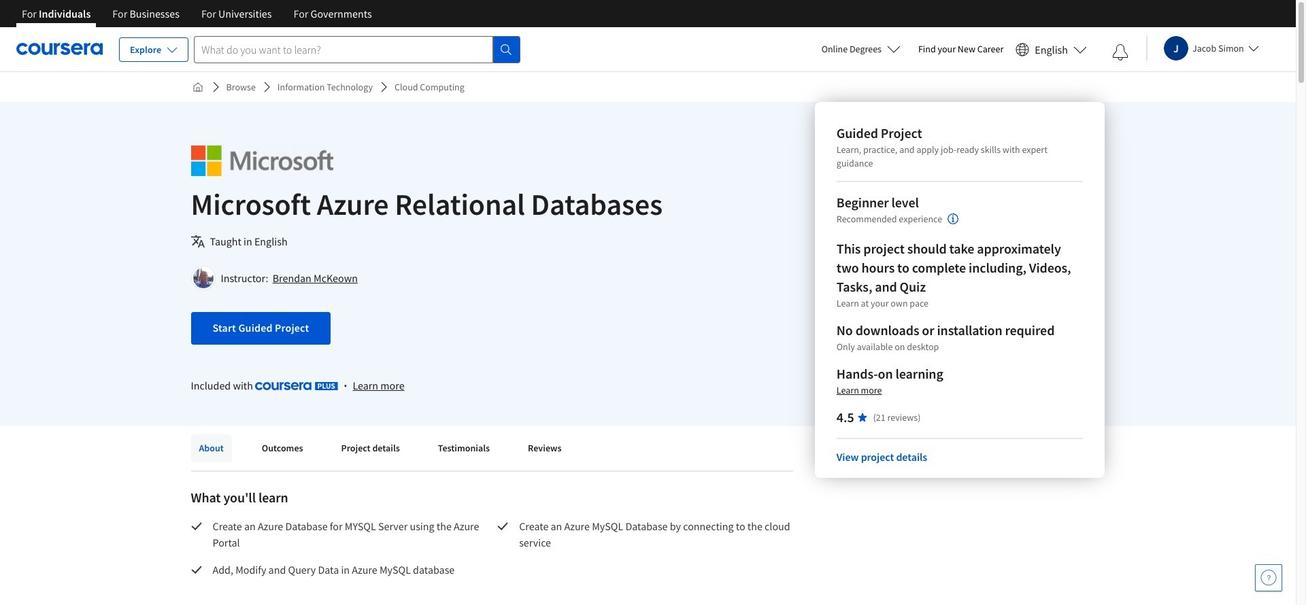 Task type: describe. For each thing, give the bounding box(es) containing it.
coursera image
[[16, 38, 103, 60]]

information about difficulty level pre-requisites. image
[[948, 214, 959, 224]]

brendan mckeown image
[[193, 268, 213, 288]]



Task type: vqa. For each thing, say whether or not it's contained in the screenshot.
search field
yes



Task type: locate. For each thing, give the bounding box(es) containing it.
banner navigation
[[11, 0, 383, 37]]

What do you want to learn? text field
[[194, 36, 493, 63]]

coursera plus image
[[255, 382, 338, 391]]

learn more about hands-on learning element
[[837, 384, 882, 397]]

None search field
[[194, 36, 521, 63]]

help center image
[[1261, 570, 1277, 586]]

microsoft image
[[191, 146, 333, 176]]

home image
[[192, 82, 203, 93]]



